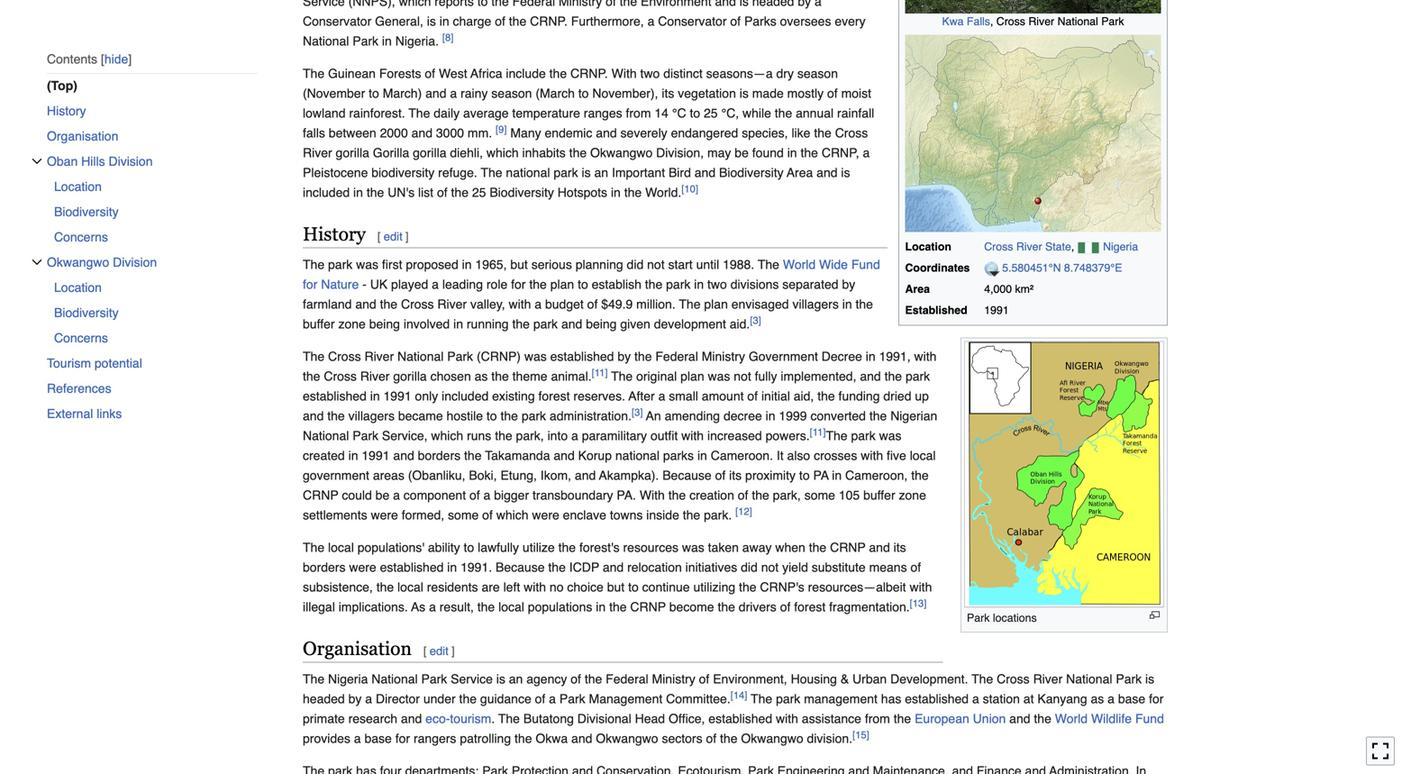 Task type: describe. For each thing, give the bounding box(es) containing it.
biodiversity down inhabits
[[490, 185, 554, 200]]

gorilla down between
[[336, 146, 369, 160]]

patrolling
[[460, 731, 511, 745]]

created
[[303, 448, 345, 463]]

and down divisional at the bottom
[[571, 731, 592, 745]]

and up "created"
[[303, 409, 324, 423]]

gorilla inside the cross river national park (crnp) was established by the federal ministry government decree in 1991, with the cross river gorilla chosen as the theme animal.
[[393, 369, 427, 383]]

in down 'until'
[[694, 277, 704, 291]]

1 being from the left
[[369, 317, 400, 331]]

species,
[[742, 126, 788, 140]]

boki,
[[469, 468, 497, 482]]

in left running
[[453, 317, 463, 331]]

of inside 'many endemic and severely endangered species, like the cross river gorilla gorilla gorilla diehli, which inhabits the okwangwo division, may be found in the crnp, a pleistocene biodiversity refuge. the national park is an important bird and biodiversity area and is included in the un's list of the 25 biodiversity hotspots in the world.'
[[437, 185, 448, 200]]

because inside the "the park was created in 1991 and borders the takamanda and korup national parks in cameroon. it also crosses with five local government areas (obanliku, boki, etung, ikom, and akampka). because of its proximity to pa in cameroon, the crnp could be a component of a bigger transboundary pa. with the creation of the park, some 105 buffer zone settlements were formed, some of which were enclave towns inside the park."
[[662, 468, 712, 482]]

was inside the cross river national park (crnp) was established by the federal ministry government decree in 1991, with the cross river gorilla chosen as the theme animal.
[[524, 349, 547, 364]]

a down "proposed" on the top left
[[432, 277, 439, 291]]

leading
[[442, 277, 483, 291]]

national inside 'many endemic and severely endangered species, like the cross river gorilla gorilla gorilla diehli, which inhabits the okwangwo division, may be found in the crnp, a pleistocene biodiversity refuge. the national park is an important bird and biodiversity area and is included in the un's list of the 25 biodiversity hotspots in the world.'
[[506, 165, 550, 180]]

a up "union"
[[972, 691, 979, 706]]

is down crnp,
[[841, 165, 850, 180]]

of up lawfully
[[482, 508, 493, 522]]

powers.
[[766, 428, 810, 443]]

amending
[[665, 409, 720, 423]]

substitute
[[812, 560, 866, 574]]

0 vertical spatial plan
[[550, 277, 574, 291]]

of right means
[[911, 560, 921, 574]]

inhabits
[[522, 146, 566, 160]]

with up [13]
[[910, 580, 932, 594]]

0 vertical spatial history
[[47, 103, 86, 118]]

european union link
[[915, 711, 1006, 726]]

[15] link
[[853, 729, 869, 740]]

populations'
[[357, 540, 424, 555]]

implemented,
[[781, 369, 856, 383]]

and down ranges
[[596, 126, 617, 140]]

of up committee. on the bottom
[[699, 672, 709, 686]]

biodiversity
[[371, 165, 435, 180]]

edit for history
[[384, 230, 402, 243]]

concerns for okwangwo
[[54, 331, 108, 345]]

in up the "leading" on the left top
[[462, 257, 472, 272]]

in inside the original plan was not fully implemented, and the park established in 1991 only included existing forest reserves. after a small amount of initial aid, the funding dried up and the villagers became hostile to the park administration.
[[370, 389, 380, 403]]

of up [12]
[[738, 488, 748, 502]]

map showing the location of cross river national park image
[[905, 35, 1161, 232]]

the inside the original plan was not fully implemented, and the park established in 1991 only included existing forest reserves. after a small amount of initial aid, the funding dried up and the villagers became hostile to the park administration.
[[611, 369, 633, 383]]

park, inside an amending decree in 1999 converted the nigerian national park service, which runs the park, into a paramilitary outfit with increased powers.
[[516, 428, 544, 443]]

eco-
[[425, 711, 450, 726]]

park inside the park management has established a station at kanyang as a base for primate research and
[[776, 691, 800, 706]]

as inside the cross river national park (crnp) was established by the federal ministry government decree in 1991, with the cross river gorilla chosen as the theme animal.
[[475, 369, 488, 383]]

location for division
[[54, 280, 102, 295]]

and up means
[[869, 540, 890, 555]]

a up wildlife on the right
[[1108, 691, 1115, 706]]

-
[[362, 277, 367, 291]]

0 horizontal spatial organisation
[[47, 129, 118, 143]]

1 vertical spatial division
[[113, 255, 157, 269]]

0 horizontal spatial not
[[647, 257, 665, 272]]

the inside - uk played a leading role for the plan to establish the park in two divisions separated by farmland and the cross river valley, with a budget of $49.9 million. the plan envisaged villagers in the buffer zone being involved in running the park and being given development aid.
[[679, 297, 701, 311]]

a up the research
[[365, 691, 372, 706]]

severely
[[620, 126, 667, 140]]

[ for organisation
[[423, 644, 427, 658]]

rangers
[[414, 731, 456, 745]]

with inside "eco-tourism . the butatong divisional head office, established with assistance from the european union and the world wildlife fund provides a base for rangers patrolling the okwa and okwangwo sectors of the okwangwo division. [15]"
[[776, 711, 798, 726]]

eco-tourism . the butatong divisional head office, established with assistance from the european union and the world wildlife fund provides a base for rangers patrolling the okwa and okwangwo sectors of the okwangwo division. [15]
[[303, 711, 1164, 745]]

and up 'funding'
[[860, 369, 881, 383]]

river down uk
[[364, 349, 394, 364]]

of inside the original plan was not fully implemented, and the park established in 1991 only included existing forest reserves. after a small amount of initial aid, the funding dried up and the villagers became hostile to the park administration.
[[747, 389, 758, 403]]

oban hills division link
[[47, 149, 258, 174]]

1965,
[[475, 257, 507, 272]]

0 vertical spatial division
[[109, 154, 153, 168]]

for inside "eco-tourism . the butatong divisional head office, established with assistance from the european union and the world wildlife fund provides a base for rangers patrolling the okwa and okwangwo sectors of the okwangwo division. [15]"
[[395, 731, 410, 745]]

0 vertical spatial nigeria
[[1103, 240, 1138, 253]]

x small image for oban
[[32, 156, 42, 167]]

biodiversity down hills
[[54, 204, 119, 219]]

cross inside the nigeria national park service is an agency of the federal ministry of environment, housing & urban development. the cross river national park is headed by a director under the guidance of a park management committee.
[[997, 672, 1030, 686]]

1 vertical spatial [11]
[[810, 426, 826, 438]]

but inside the local populations' ability to lawfully utilize the forest's resources was taken away when the crnp and its borders were established in 1991. because the icdp and relocation initiatives did not yield substitute means of subsistence, the local residents are left with no choice but to continue utilizing the crnp's resources—albeit with illegal implications. as a result, the local populations in the crnp become the drivers of forest fragmentation.
[[607, 580, 625, 594]]

is up world wildlife fund link
[[1145, 672, 1154, 686]]

nigeria link
[[1103, 240, 1138, 253]]

park inside the "the park was created in 1991 and borders the takamanda and korup national parks in cameroon. it also crosses with five local government areas (obanliku, boki, etung, ikom, and akampka). because of its proximity to pa in cameroon, the crnp could be a component of a bigger transboundary pa. with the creation of the park, some 105 buffer zone settlements were formed, some of which were enclave towns inside the park."
[[851, 428, 876, 443]]

were up utilize
[[532, 508, 559, 522]]

residents
[[427, 580, 478, 594]]

to up rainforest.
[[369, 86, 379, 101]]

and down service,
[[393, 448, 414, 463]]

buffer inside - uk played a leading role for the plan to establish the park in two divisions separated by farmland and the cross river valley, with a budget of $49.9 million. the plan envisaged villagers in the buffer zone being involved in running the park and being given development aid.
[[303, 317, 335, 331]]

8.748379°e
[[1064, 261, 1122, 274]]

division.
[[807, 731, 853, 745]]

distinct
[[663, 66, 703, 81]]

in down choice
[[596, 600, 606, 614]]

a down areas
[[393, 488, 400, 502]]

icdp
[[569, 560, 599, 574]]

[10] link
[[681, 183, 698, 195]]

in down wide
[[842, 297, 852, 311]]

1991 inside the "the park was created in 1991 and borders the takamanda and korup national parks in cameroon. it also crosses with five local government areas (obanliku, boki, etung, ikom, and akampka). because of its proximity to pa in cameroon, the crnp could be a component of a bigger transboundary pa. with the creation of the park, some 105 buffer zone settlements were formed, some of which were enclave towns inside the park."
[[362, 448, 390, 463]]

references
[[47, 381, 111, 395]]

five
[[887, 448, 906, 463]]

location for hills
[[54, 179, 102, 194]]

0 vertical spatial but
[[510, 257, 528, 272]]

in right pa
[[832, 468, 842, 482]]

established inside the local populations' ability to lawfully utilize the forest's resources was taken away when the crnp and its borders were established in 1991. because the icdp and relocation initiatives did not yield substitute means of subsistence, the local residents are left with no choice but to continue utilizing the crnp's resources—albeit with illegal implications. as a result, the local populations in the crnp become the drivers of forest fragmentation.
[[380, 560, 444, 574]]

the inside the cross river national park (crnp) was established by the federal ministry government decree in 1991, with the cross river gorilla chosen as the theme animal.
[[303, 349, 325, 364]]

gorilla down 3000
[[413, 146, 446, 160]]

and down -
[[355, 297, 376, 311]]

resources—albeit
[[808, 580, 906, 594]]

the guinean forests of west africa include the crnp. with two distinct seasons—a dry season (november to march) and a rainy season (march to november), its vegetation is made mostly of moist lowland rainforest. the daily average temperature ranges from 14 °c to 25 °c, while the annual rainfall falls between 2000 and 3000 mm.
[[303, 66, 874, 140]]

after
[[628, 389, 655, 403]]

in down pleistocene
[[353, 185, 363, 200]]

uk
[[370, 277, 388, 291]]

and up daily
[[425, 86, 446, 101]]

[12]
[[735, 506, 752, 517]]

of up creation
[[715, 468, 726, 482]]

the down the march)
[[409, 106, 430, 120]]

its inside the "the park was created in 1991 and borders the takamanda and korup national parks in cameroon. it also crosses with five local government areas (obanliku, boki, etung, ikom, and akampka). because of its proximity to pa in cameroon, the crnp could be a component of a bigger transboundary pa. with the creation of the park, some 105 buffer zone settlements were formed, some of which were enclave towns inside the park."
[[729, 468, 742, 482]]

river up 5.580451°n
[[1016, 240, 1042, 253]]

1 vertical spatial some
[[448, 508, 479, 522]]

local down settlements
[[328, 540, 354, 555]]

national inside the cross river national park (crnp) was established by the federal ministry government decree in 1991, with the cross river gorilla chosen as the theme animal.
[[397, 349, 444, 364]]

the park management has established a station at kanyang as a base for primate research and
[[303, 691, 1164, 726]]

bigger
[[494, 488, 529, 502]]

okwangwo inside 'many endemic and severely endangered species, like the cross river gorilla gorilla gorilla diehli, which inhabits the okwangwo division, may be found in the crnp, a pleistocene biodiversity refuge. the national park is an important bird and biodiversity area and is included in the un's list of the 25 biodiversity hotspots in the world.'
[[590, 146, 653, 160]]

made
[[752, 86, 784, 101]]

(november
[[303, 86, 365, 101]]

14
[[655, 106, 669, 120]]

cross inside - uk played a leading role for the plan to establish the park in two divisions separated by farmland and the cross river valley, with a budget of $49.9 million. the plan envisaged villagers in the buffer zone being involved in running the park and being given development aid.
[[401, 297, 434, 311]]

endemic
[[545, 126, 592, 140]]

and up [10] link
[[695, 165, 716, 180]]

edit for organisation
[[430, 644, 448, 658]]

is up guidance
[[496, 672, 505, 686]]

fragmentation.
[[829, 600, 910, 614]]

1 vertical spatial organisation
[[303, 637, 412, 659]]

established inside the park management has established a station at kanyang as a base for primate research and
[[905, 691, 969, 706]]

pa
[[813, 468, 829, 482]]

plan inside the original plan was not fully implemented, and the park established in 1991 only included existing forest reserves. after a small amount of initial aid, the funding dried up and the villagers became hostile to the park administration.
[[680, 369, 704, 383]]

zone inside the "the park was created in 1991 and borders the takamanda and korup national parks in cameroon. it also crosses with five local government areas (obanliku, boki, etung, ikom, and akampka). because of its proximity to pa in cameroon, the crnp could be a component of a bigger transboundary pa. with the creation of the park, some 105 buffer zone settlements were formed, some of which were enclave towns inside the park."
[[899, 488, 926, 502]]

inside
[[646, 508, 679, 522]]

european
[[915, 711, 969, 726]]

forest inside the local populations' ability to lawfully utilize the forest's resources was taken away when the crnp and its borders were established in 1991. because the icdp and relocation initiatives did not yield substitute means of subsistence, the local residents are left with no choice but to continue utilizing the crnp's resources—albeit with illegal implications. as a result, the local populations in the crnp become the drivers of forest fragmentation.
[[794, 600, 826, 614]]

wide
[[819, 257, 848, 272]]

butatong
[[523, 711, 574, 726]]

2 vertical spatial crnp
[[630, 600, 666, 614]]

means
[[869, 560, 907, 574]]

africa
[[470, 66, 502, 81]]

show location on an interactive map image
[[984, 261, 1002, 276]]

a down boki,
[[483, 488, 490, 502]]

1 horizontal spatial some
[[804, 488, 835, 502]]

river inside the nigeria national park service is an agency of the federal ministry of environment, housing & urban development. the cross river national park is headed by a director under the guidance of a park management committee.
[[1033, 672, 1063, 686]]

is up hotspots
[[582, 165, 591, 180]]

as inside the park management has established a station at kanyang as a base for primate research and
[[1091, 691, 1104, 706]]

annual
[[796, 106, 834, 120]]

the up (november
[[303, 66, 325, 81]]

fullscreen image
[[1371, 742, 1389, 760]]

november),
[[592, 86, 658, 101]]

were up populations'
[[371, 508, 398, 522]]

1 horizontal spatial history
[[303, 223, 366, 245]]

park down start
[[666, 277, 691, 291]]

in inside an amending decree in 1999 converted the nigerian national park service, which runs the park, into a paramilitary outfit with increased powers.
[[766, 409, 775, 423]]

utilizing
[[693, 580, 735, 594]]

million.
[[636, 297, 676, 311]]

a inside an amending decree in 1999 converted the nigerian national park service, which runs the park, into a paramilitary outfit with increased powers.
[[571, 428, 578, 443]]

fund inside world wide fund for nature
[[851, 257, 880, 272]]

nigerian
[[890, 409, 937, 423]]

established inside the original plan was not fully implemented, and the park established in 1991 only included existing forest reserves. after a small amount of initial aid, the funding dried up and the villagers became hostile to the park administration.
[[303, 389, 367, 403]]

the park was created in 1991 and borders the takamanda and korup national parks in cameroon. it also crosses with five local government areas (obanliku, boki, etung, ikom, and akampka). because of its proximity to pa in cameroon, the crnp could be a component of a bigger transboundary pa. with the creation of the park, some 105 buffer zone settlements were formed, some of which were enclave towns inside the park.
[[303, 428, 936, 522]]

two inside - uk played a leading role for the plan to establish the park in two divisions separated by farmland and the cross river valley, with a budget of $49.9 million. the plan envisaged villagers in the buffer zone being involved in running the park and being given development aid.
[[707, 277, 727, 291]]

forest's
[[579, 540, 620, 555]]

[12] link
[[735, 506, 752, 517]]

falls
[[967, 15, 990, 28]]

park up up
[[906, 369, 930, 383]]

etung,
[[500, 468, 537, 482]]

for inside the park management has established a station at kanyang as a base for primate research and
[[1149, 691, 1164, 706]]

in inside the cross river national park (crnp) was established by the federal ministry government decree in 1991, with the cross river gorilla chosen as the theme animal.
[[866, 349, 876, 364]]

included inside the original plan was not fully implemented, and the park established in 1991 only included existing forest reserves. after a small amount of initial aid, the funding dried up and the villagers became hostile to the park administration.
[[442, 389, 489, 403]]

crnp inside the "the park was created in 1991 and borders the takamanda and korup national parks in cameroon. it also crosses with five local government areas (obanliku, boki, etung, ikom, and akampka). because of its proximity to pa in cameroon, the crnp could be a component of a bigger transboundary pa. with the creation of the park, some 105 buffer zone settlements were formed, some of which were enclave towns inside the park."
[[303, 488, 338, 502]]

oban
[[47, 154, 78, 168]]

management
[[589, 691, 663, 706]]

[3] link for separated
[[750, 315, 761, 326]]

ministry for government
[[702, 349, 745, 364]]

federal for by
[[655, 349, 698, 364]]

its inside the guinean forests of west africa include the crnp. with two distinct seasons—a dry season (november to march) and a rainy season (march to november), its vegetation is made mostly of moist lowland rainforest. the daily average temperature ranges from 14 °c to 25 °c, while the annual rainfall falls between 2000 and 3000 mm.
[[662, 86, 674, 101]]

was inside the original plan was not fully implemented, and the park established in 1991 only included existing forest reserves. after a small amount of initial aid, the funding dried up and the villagers became hostile to the park administration.
[[708, 369, 730, 383]]

a inside 'many endemic and severely endangered species, like the cross river gorilla gorilla gorilla diehli, which inhabits the okwangwo division, may be found in the crnp, a pleistocene biodiversity refuge. the national park is an important bird and biodiversity area and is included in the un's list of the 25 biodiversity hotspots in the world.'
[[863, 146, 870, 160]]

park locations
[[967, 611, 1037, 625]]

biodiversity up tourism potential
[[54, 305, 119, 320]]

] for organisation
[[451, 644, 455, 658]]

25 inside 'many endemic and severely endangered species, like the cross river gorilla gorilla gorilla diehli, which inhabits the okwangwo division, may be found in the crnp, a pleistocene biodiversity refuge. the national park is an important bird and biodiversity area and is included in the un's list of the 25 biodiversity hotspots in the world.'
[[472, 185, 486, 200]]

to up 1991.
[[464, 540, 474, 555]]

include
[[506, 66, 546, 81]]

and down korup
[[575, 468, 596, 482]]

wildlife
[[1091, 711, 1132, 726]]

seasons—a
[[706, 66, 773, 81]]

in up 'government'
[[348, 448, 358, 463]]

was up -
[[356, 257, 378, 272]]

in down important
[[611, 185, 621, 200]]

the local populations' ability to lawfully utilize the forest's resources was taken away when the crnp and its borders were established in 1991. because the icdp and relocation initiatives did not yield substitute means of subsistence, the local residents are left with no choice but to continue utilizing the crnp's resources—albeit with illegal implications. as a result, the local populations in the crnp become the drivers of forest fragmentation.
[[303, 540, 932, 614]]

to down crnp.
[[578, 86, 589, 101]]

was inside the local populations' ability to lawfully utilize the forest's resources was taken away when the crnp and its borders were established in 1991. because the icdp and relocation initiatives did not yield substitute means of subsistence, the local residents are left with no choice but to continue utilizing the crnp's resources—albeit with illegal implications. as a result, the local populations in the crnp become the drivers of forest fragmentation.
[[682, 540, 704, 555]]

to right °c
[[690, 106, 700, 120]]

relocation
[[627, 560, 682, 574]]

taken
[[708, 540, 739, 555]]

development.
[[890, 672, 968, 686]]

of left the west
[[425, 66, 435, 81]]

many endemic and severely endangered species, like the cross river gorilla gorilla gorilla diehli, which inhabits the okwangwo division, may be found in the crnp, a pleistocene biodiversity refuge. the national park is an important bird and biodiversity area and is included in the un's list of the 25 biodiversity hotspots in the world.
[[303, 126, 870, 200]]

of inside - uk played a leading role for the plan to establish the park in two divisions separated by farmland and the cross river valley, with a budget of $49.9 million. the plan envisaged villagers in the buffer zone being involved in running the park and being given development aid.
[[587, 297, 598, 311]]

list
[[418, 185, 433, 200]]

separated
[[782, 277, 839, 291]]

biodiversity down found
[[719, 165, 784, 180]]

for inside - uk played a leading role for the plan to establish the park in two divisions separated by farmland and the cross river valley, with a budget of $49.9 million. the plan envisaged villagers in the buffer zone being involved in running the park and being given development aid.
[[511, 277, 526, 291]]

did inside the local populations' ability to lawfully utilize the forest's resources was taken away when the crnp and its borders were established in 1991. because the icdp and relocation initiatives did not yield substitute means of subsistence, the local residents are left with no choice but to continue utilizing the crnp's resources—albeit with illegal implications. as a result, the local populations in the crnp become the drivers of forest fragmentation.
[[741, 560, 758, 574]]

zone inside - uk played a leading role for the plan to establish the park in two divisions separated by farmland and the cross river valley, with a budget of $49.9 million. the plan envisaged villagers in the buffer zone being involved in running the park and being given development aid.
[[338, 317, 366, 331]]

utilize
[[523, 540, 555, 555]]

a inside the original plan was not fully implemented, and the park established in 1991 only included existing forest reserves. after a small amount of initial aid, the funding dried up and the villagers became hostile to the park administration.
[[658, 389, 665, 403]]

2 horizontal spatial crnp
[[830, 540, 866, 555]]

the up nature
[[303, 257, 325, 272]]

park down budget
[[533, 317, 558, 331]]

location link for okwangwo division
[[54, 275, 258, 300]]

and left 3000
[[411, 126, 433, 140]]

and down at
[[1009, 711, 1030, 726]]

dried
[[883, 389, 911, 403]]

local down left
[[498, 600, 524, 614]]

in up residents
[[447, 560, 457, 574]]

local inside the "the park was created in 1991 and borders the takamanda and korup national parks in cameroon. it also crosses with five local government areas (obanliku, boki, etung, ikom, and akampka). because of its proximity to pa in cameroon, the crnp could be a component of a bigger transboundary pa. with the creation of the park, some 105 buffer zone settlements were formed, some of which were enclave towns inside the park."
[[910, 448, 936, 463]]

with inside the guinean forests of west africa include the crnp. with two distinct seasons—a dry season (november to march) and a rainy season (march to november), its vegetation is made mostly of moist lowland rainforest. the daily average temperature ranges from 14 °c to 25 °c, while the annual rainfall falls between 2000 and 3000 mm.
[[612, 66, 637, 81]]

the cross river national park (crnp) was established by the federal ministry government decree in 1991, with the cross river gorilla chosen as the theme animal.
[[303, 349, 937, 383]]

pa.
[[617, 488, 636, 502]]

0 vertical spatial ,
[[990, 15, 993, 28]]

to inside the original plan was not fully implemented, and the park established in 1991 only included existing forest reserves. after a small amount of initial aid, the funding dried up and the villagers became hostile to the park administration.
[[486, 409, 497, 423]]

from inside the guinean forests of west africa include the crnp. with two distinct seasons—a dry season (november to march) and a rainy season (march to november), its vegetation is made mostly of moist lowland rainforest. the daily average temperature ranges from 14 °c to 25 °c, while the annual rainfall falls between 2000 and 3000 mm.
[[626, 106, 651, 120]]

0 vertical spatial did
[[627, 257, 644, 272]]

with inside the "the park was created in 1991 and borders the takamanda and korup national parks in cameroon. it also crosses with five local government areas (obanliku, boki, etung, ikom, and akampka). because of its proximity to pa in cameroon, the crnp could be a component of a bigger transboundary pa. with the creation of the park, some 105 buffer zone settlements were formed, some of which were enclave towns inside the park."
[[640, 488, 665, 502]]

of down agency
[[535, 691, 545, 706]]

initiatives
[[685, 560, 737, 574]]

hills
[[81, 154, 105, 168]]

a inside "eco-tourism . the butatong divisional head office, established with assistance from the european union and the world wildlife fund provides a base for rangers patrolling the okwa and okwangwo sectors of the okwangwo division. [15]"
[[354, 731, 361, 745]]

original
[[636, 369, 677, 383]]

implications.
[[339, 600, 408, 614]]

to down relocation
[[628, 580, 639, 594]]

agency
[[526, 672, 567, 686]]

of left the moist
[[827, 86, 838, 101]]

by inside the nigeria national park service is an agency of the federal ministry of environment, housing & urban development. the cross river national park is headed by a director under the guidance of a park management committee.
[[348, 691, 362, 706]]

forest inside the original plan was not fully implemented, and the park established in 1991 only included existing forest reserves. after a small amount of initial aid, the funding dried up and the villagers became hostile to the park administration.
[[538, 389, 570, 403]]

0 horizontal spatial season
[[491, 86, 532, 101]]

from inside "eco-tourism . the butatong divisional head office, established with assistance from the european union and the world wildlife fund provides a base for rangers patrolling the okwa and okwangwo sectors of the okwangwo division. [15]"
[[865, 711, 890, 726]]

a left budget
[[535, 297, 542, 311]]

were inside the local populations' ability to lawfully utilize the forest's resources was taken away when the crnp and its borders were established in 1991. because the icdp and relocation initiatives did not yield substitute means of subsistence, the local residents are left with no choice but to continue utilizing the crnp's resources—albeit with illegal implications. as a result, the local populations in the crnp become the drivers of forest fragmentation.
[[349, 560, 376, 574]]

river up service,
[[360, 369, 390, 383]]

[13] link
[[910, 598, 927, 609]]

[3] for separated
[[750, 315, 761, 326]]

0 vertical spatial [11]
[[592, 367, 608, 378]]



Task type: vqa. For each thing, say whether or not it's contained in the screenshot.
Fuzuli
no



Task type: locate. For each thing, give the bounding box(es) containing it.
gorilla
[[373, 146, 409, 160]]

, right kwa in the top right of the page
[[990, 15, 993, 28]]

1 vertical spatial [
[[423, 644, 427, 658]]

1 x small image from the top
[[32, 156, 42, 167]]

okwa
[[536, 731, 568, 745]]

1 concerns link from the top
[[54, 224, 258, 249]]

provides
[[303, 731, 350, 745]]

crnp's
[[760, 580, 804, 594]]

0 horizontal spatial [11] link
[[592, 367, 608, 378]]

the inside the local populations' ability to lawfully utilize the forest's resources was taken away when the crnp and its borders were established in 1991. because the icdp and relocation initiatives did not yield substitute means of subsistence, the local residents are left with no choice but to continue utilizing the crnp's resources—albeit with illegal implications. as a result, the local populations in the crnp become the drivers of forest fragmentation.
[[303, 540, 325, 555]]

the up headed
[[303, 672, 325, 686]]

its inside the local populations' ability to lawfully utilize the forest's resources was taken away when the crnp and its borders were established in 1991. because the icdp and relocation initiatives did not yield substitute means of subsistence, the local residents are left with no choice but to continue utilizing the crnp's resources—albeit with illegal implications. as a result, the local populations in the crnp become the drivers of forest fragmentation.
[[894, 540, 906, 555]]

west
[[439, 66, 467, 81]]

federal inside the cross river national park (crnp) was established by the federal ministry government decree in 1991, with the cross river gorilla chosen as the theme animal.
[[655, 349, 698, 364]]

0 vertical spatial buffer
[[303, 317, 335, 331]]

included inside 'many endemic and severely endangered species, like the cross river gorilla gorilla gorilla diehli, which inhabits the okwangwo division, may be found in the crnp, a pleistocene biodiversity refuge. the national park is an important bird and biodiversity area and is included in the un's list of the 25 biodiversity hotspots in the world.'
[[303, 185, 350, 200]]

ministry down aid.
[[702, 349, 745, 364]]

2 biodiversity link from the top
[[54, 300, 258, 325]]

(obanliku,
[[408, 468, 465, 482]]

kwa falls link
[[942, 15, 990, 28]]

with
[[509, 297, 531, 311], [914, 349, 937, 364], [681, 428, 704, 443], [861, 448, 883, 463], [524, 580, 546, 594], [910, 580, 932, 594], [776, 711, 798, 726]]

which down [9] link
[[486, 146, 519, 160]]

not inside the local populations' ability to lawfully utilize the forest's resources was taken away when the crnp and its borders were established in 1991. because the icdp and relocation initiatives did not yield substitute means of subsistence, the local residents are left with no choice but to continue utilizing the crnp's resources—albeit with illegal implications. as a result, the local populations in the crnp become the drivers of forest fragmentation.
[[761, 560, 779, 574]]

0 horizontal spatial national
[[506, 165, 550, 180]]

location link down organisation link
[[54, 174, 258, 199]]

of down crnp's
[[780, 600, 791, 614]]

0 vertical spatial [3] link
[[750, 315, 761, 326]]

ministry for of
[[652, 672, 695, 686]]

0 horizontal spatial did
[[627, 257, 644, 272]]

crnp up substitute
[[830, 540, 866, 555]]

x small image for okwangwo
[[32, 257, 42, 267]]

and inside the park management has established a station at kanyang as a base for primate research and
[[401, 711, 422, 726]]

3000
[[436, 126, 464, 140]]

0 vertical spatial ]
[[405, 230, 409, 243]]

(top)
[[47, 78, 77, 93]]

by up the research
[[348, 691, 362, 706]]

0 vertical spatial zone
[[338, 317, 366, 331]]

2 vertical spatial which
[[496, 508, 529, 522]]

established
[[905, 304, 967, 317]]

be inside the "the park was created in 1991 and borders the takamanda and korup national parks in cameroon. it also crosses with five local government areas (obanliku, boki, etung, ikom, and akampka). because of its proximity to pa in cameroon, the crnp could be a component of a bigger transboundary pa. with the creation of the park, some 105 buffer zone settlements were formed, some of which were enclave towns inside the park."
[[375, 488, 389, 502]]

gorilla
[[336, 146, 369, 160], [413, 146, 446, 160], [393, 369, 427, 383]]

1 vertical spatial not
[[734, 369, 751, 383]]

which down bigger
[[496, 508, 529, 522]]

an up guidance
[[509, 672, 523, 686]]

was up 'initiatives'
[[682, 540, 704, 555]]

edit link up first at the left of the page
[[384, 230, 402, 243]]

0 horizontal spatial world
[[783, 257, 816, 272]]

hide button
[[101, 52, 132, 67]]

local up as
[[397, 580, 423, 594]]

the up development
[[679, 297, 701, 311]]

0 horizontal spatial some
[[448, 508, 479, 522]]

1 horizontal spatial but
[[607, 580, 625, 594]]

locations
[[993, 611, 1037, 625]]

edit link for history
[[384, 230, 402, 243]]

kwa falls , cross river national park
[[942, 15, 1124, 28]]

headed
[[303, 691, 345, 706]]

2 vertical spatial by
[[348, 691, 362, 706]]

an amending decree in 1999 converted the nigerian national park service, which runs the park, into a paramilitary outfit with increased powers.
[[303, 409, 937, 443]]

[8] link
[[442, 32, 454, 43]]

concerns link for oban hills division
[[54, 224, 258, 249]]

did down away
[[741, 560, 758, 574]]

the right .
[[498, 711, 520, 726]]

national
[[1057, 15, 1098, 28], [397, 349, 444, 364], [303, 428, 349, 443], [371, 672, 418, 686], [1066, 672, 1112, 686]]

] for history
[[405, 230, 409, 243]]

1 vertical spatial edit link
[[430, 644, 448, 658]]

river inside 'many endemic and severely endangered species, like the cross river gorilla gorilla gorilla diehli, which inhabits the okwangwo division, may be found in the crnp, a pleistocene biodiversity refuge. the national park is an important bird and biodiversity area and is included in the un's list of the 25 biodiversity hotspots in the world.'
[[303, 146, 332, 160]]

1 vertical spatial because
[[496, 560, 545, 574]]

zone
[[338, 317, 366, 331], [899, 488, 926, 502]]

2 horizontal spatial not
[[761, 560, 779, 574]]

1 horizontal spatial [
[[423, 644, 427, 658]]

1 horizontal spatial not
[[734, 369, 751, 383]]

1 vertical spatial fund
[[1135, 711, 1164, 726]]

be down areas
[[375, 488, 389, 502]]

buffer inside the "the park was created in 1991 and borders the takamanda and korup national parks in cameroon. it also crosses with five local government areas (obanliku, boki, etung, ikom, and akampka). because of its proximity to pa in cameroon, the crnp could be a component of a bigger transboundary pa. with the creation of the park, some 105 buffer zone settlements were formed, some of which were enclave towns inside the park."
[[863, 488, 895, 502]]

0 horizontal spatial nigeria
[[328, 672, 368, 686]]

1 biodiversity link from the top
[[54, 199, 258, 224]]

okwangwo division
[[47, 255, 157, 269]]

a inside the guinean forests of west africa include the crnp. with two distinct seasons—a dry season (november to march) and a rainy season (march to november), its vegetation is made mostly of moist lowland rainforest. the daily average temperature ranges from 14 °c to 25 °c, while the annual rainfall falls between 2000 and 3000 mm.
[[450, 86, 457, 101]]

ministry inside the nigeria national park service is an agency of the federal ministry of environment, housing & urban development. the cross river national park is headed by a director under the guidance of a park management committee.
[[652, 672, 695, 686]]

villagers down separated
[[792, 297, 839, 311]]

1 horizontal spatial by
[[618, 349, 631, 364]]

two inside the guinean forests of west africa include the crnp. with two distinct seasons—a dry season (november to march) and a rainy season (march to november), its vegetation is made mostly of moist lowland rainforest. the daily average temperature ranges from 14 °c to 25 °c, while the annual rainfall falls between 2000 and 3000 mm.
[[640, 66, 660, 81]]

0 horizontal spatial two
[[640, 66, 660, 81]]

areas
[[373, 468, 404, 482]]

- uk played a leading role for the plan to establish the park in two divisions separated by farmland and the cross river valley, with a budget of $49.9 million. the plan envisaged villagers in the buffer zone being involved in running the park and being given development aid.
[[303, 277, 873, 331]]

[14]
[[731, 689, 747, 701]]

ministry inside the cross river national park (crnp) was established by the federal ministry government decree in 1991, with the cross river gorilla chosen as the theme animal.
[[702, 349, 745, 364]]

the inside the park management has established a station at kanyang as a base for primate research and
[[751, 691, 772, 706]]

1 horizontal spatial ]
[[451, 644, 455, 658]]

0 vertical spatial [3]
[[750, 315, 761, 326]]

yield
[[782, 560, 808, 574]]

1 horizontal spatial area
[[905, 283, 930, 296]]

2 concerns from the top
[[54, 331, 108, 345]]

included up hostile
[[442, 389, 489, 403]]

the up after
[[611, 369, 633, 383]]

biodiversity link up okwangwo division link
[[54, 199, 258, 224]]

the inside 'many endemic and severely endangered species, like the cross river gorilla gorilla gorilla diehli, which inhabits the okwangwo division, may be found in the crnp, a pleistocene biodiversity refuge. the national park is an important bird and biodiversity area and is included in the un's list of the 25 biodiversity hotspots in the world.'
[[481, 165, 502, 180]]

federal up "management"
[[606, 672, 648, 686]]

by inside the cross river national park (crnp) was established by the federal ministry government decree in 1991, with the cross river gorilla chosen as the theme animal.
[[618, 349, 631, 364]]

plan up development
[[704, 297, 728, 311]]

with right valley,
[[509, 297, 531, 311]]

of right agency
[[571, 672, 581, 686]]

its up 14
[[662, 86, 674, 101]]

edit link down result,
[[430, 644, 448, 658]]

0 vertical spatial [ edit ]
[[377, 230, 409, 243]]

guidance
[[480, 691, 531, 706]]

2 x small image from the top
[[32, 257, 42, 267]]

which inside an amending decree in 1999 converted the nigerian national park service, which runs the park, into a paramilitary outfit with increased powers.
[[431, 428, 463, 443]]

important
[[612, 165, 665, 180]]

0 vertical spatial 1991
[[984, 304, 1009, 317]]

the up the "divisions"
[[758, 257, 779, 272]]

1 horizontal spatial zone
[[899, 488, 926, 502]]

hotspots
[[558, 185, 607, 200]]

[ for history
[[377, 230, 381, 243]]

borders inside the "the park was created in 1991 and borders the takamanda and korup national parks in cameroon. it also crosses with five local government areas (obanliku, boki, etung, ikom, and akampka). because of its proximity to pa in cameroon, the crnp could be a component of a bigger transboundary pa. with the creation of the park, some 105 buffer zone settlements were formed, some of which were enclave towns inside the park."
[[418, 448, 461, 463]]

and
[[425, 86, 446, 101], [411, 126, 433, 140], [596, 126, 617, 140], [695, 165, 716, 180], [817, 165, 838, 180], [355, 297, 376, 311], [561, 317, 582, 331], [860, 369, 881, 383], [303, 409, 324, 423], [393, 448, 414, 463], [554, 448, 575, 463], [575, 468, 596, 482], [869, 540, 890, 555], [603, 560, 624, 574], [401, 711, 422, 726], [1009, 711, 1030, 726], [571, 731, 592, 745]]

[3] link left an
[[632, 407, 643, 418]]

park, inside the "the park was created in 1991 and borders the takamanda and korup national parks in cameroon. it also crosses with five local government areas (obanliku, boki, etung, ikom, and akampka). because of its proximity to pa in cameroon, the crnp could be a component of a bigger transboundary pa. with the creation of the park, some 105 buffer zone settlements were formed, some of which were enclave towns inside the park."
[[773, 488, 801, 502]]

converted
[[811, 409, 866, 423]]

base up wildlife on the right
[[1118, 691, 1145, 706]]

1 vertical spatial be
[[375, 488, 389, 502]]

biodiversity link for okwangwo division
[[54, 300, 258, 325]]

illegal
[[303, 600, 335, 614]]

federal for of
[[606, 672, 648, 686]]

0 horizontal spatial edit
[[384, 230, 402, 243]]

1 vertical spatial concerns
[[54, 331, 108, 345]]

budget
[[545, 297, 584, 311]]

1999
[[779, 409, 807, 423]]

by inside - uk played a leading role for the plan to establish the park in two divisions separated by farmland and the cross river valley, with a budget of $49.9 million. the plan envisaged villagers in the buffer zone being involved in running the park and being given development aid.
[[842, 277, 855, 291]]

0 vertical spatial base
[[1118, 691, 1145, 706]]

1991 left only
[[383, 389, 411, 403]]

in right parks
[[697, 448, 707, 463]]

1 vertical spatial location
[[905, 240, 951, 253]]

organisation link
[[47, 123, 258, 149]]

1 vertical spatial an
[[509, 672, 523, 686]]

[ edit ] for history
[[377, 230, 409, 243]]

established inside the cross river national park (crnp) was established by the federal ministry government decree in 1991, with the cross river gorilla chosen as the theme animal.
[[550, 349, 614, 364]]

the up station
[[972, 672, 993, 686]]

a inside the local populations' ability to lawfully utilize the forest's resources was taken away when the crnp and its borders were established in 1991. because the icdp and relocation initiatives did not yield substitute means of subsistence, the local residents are left with no choice but to continue utilizing the crnp's resources—albeit with illegal implications. as a result, the local populations in the crnp become the drivers of forest fragmentation.
[[429, 600, 436, 614]]

x small image
[[32, 156, 42, 167], [32, 257, 42, 267]]

became
[[398, 409, 443, 423]]

crnp,
[[822, 146, 859, 160]]

national inside an amending decree in 1999 converted the nigerian national park service, which runs the park, into a paramilitary outfit with increased powers.
[[303, 428, 349, 443]]

but
[[510, 257, 528, 272], [607, 580, 625, 594]]

included down pleistocene
[[303, 185, 350, 200]]

1 horizontal spatial [11] link
[[810, 426, 826, 438]]

0 horizontal spatial [3]
[[632, 407, 643, 418]]

concerns link up potential
[[54, 325, 258, 350]]

park inside the cross river national park (crnp) was established by the federal ministry government decree in 1991, with the cross river gorilla chosen as the theme animal.
[[447, 349, 473, 364]]

proposed
[[406, 257, 458, 272]]

1 horizontal spatial be
[[735, 146, 749, 160]]

river down the "leading" on the left top
[[437, 297, 467, 311]]

bird
[[669, 165, 691, 180]]

1 location link from the top
[[54, 174, 258, 199]]

which down hostile
[[431, 428, 463, 443]]

0 vertical spatial [
[[377, 230, 381, 243]]

to left pa
[[799, 468, 810, 482]]

1 vertical spatial [11] link
[[810, 426, 826, 438]]

for up world wildlife fund link
[[1149, 691, 1164, 706]]

0 horizontal spatial [3] link
[[632, 407, 643, 418]]

and down into
[[554, 448, 575, 463]]

[ down as
[[423, 644, 427, 658]]

map showing the location of cross river national park image
[[1034, 197, 1042, 205]]

5.580451°n 8.748379°e link
[[1002, 261, 1122, 274]]

a up the butatong
[[549, 691, 556, 706]]

forests
[[379, 66, 421, 81]]

the original plan was not fully implemented, and the park established in 1991 only included existing forest reserves. after a small amount of initial aid, the funding dried up and the villagers became hostile to the park administration.
[[303, 369, 930, 423]]

the inside the "the park was created in 1991 and borders the takamanda and korup national parks in cameroon. it also crosses with five local government areas (obanliku, boki, etung, ikom, and akampka). because of its proximity to pa in cameroon, the crnp could be a component of a bigger transboundary pa. with the creation of the park, some 105 buffer zone settlements were formed, some of which were enclave towns inside the park."
[[826, 428, 848, 443]]

0 horizontal spatial ]
[[405, 230, 409, 243]]

concerns for oban
[[54, 230, 108, 244]]

given
[[620, 317, 650, 331]]

theme
[[512, 369, 547, 383]]

increased
[[707, 428, 762, 443]]

0 horizontal spatial ,
[[990, 15, 993, 28]]

fund right wide
[[851, 257, 880, 272]]

fund
[[851, 257, 880, 272], [1135, 711, 1164, 726]]

was
[[356, 257, 378, 272], [524, 349, 547, 364], [708, 369, 730, 383], [879, 428, 902, 443], [682, 540, 704, 555]]

[ edit ] for organisation
[[423, 644, 455, 658]]

buffer down cameroon, at the right of the page
[[863, 488, 895, 502]]

1 vertical spatial which
[[431, 428, 463, 443]]

plan up small
[[680, 369, 704, 383]]

(march
[[536, 86, 575, 101]]

1 horizontal spatial nigeria
[[1103, 240, 1138, 253]]

1 vertical spatial from
[[865, 711, 890, 726]]

could
[[342, 488, 372, 502]]

to inside - uk played a leading role for the plan to establish the park in two divisions separated by farmland and the cross river valley, with a budget of $49.9 million. the plan envisaged villagers in the buffer zone being involved in running the park and being given development aid.
[[578, 277, 588, 291]]

for inside world wide fund for nature
[[303, 277, 317, 291]]

base inside the park management has established a station at kanyang as a base for primate research and
[[1118, 691, 1145, 706]]

0 horizontal spatial borders
[[303, 560, 346, 574]]

[10]
[[681, 183, 698, 195]]

with left no
[[524, 580, 546, 594]]

park inside 'many endemic and severely endangered species, like the cross river gorilla gorilla gorilla diehli, which inhabits the okwangwo division, may be found in the crnp, a pleistocene biodiversity refuge. the national park is an important bird and biodiversity area and is included in the un's list of the 25 biodiversity hotspots in the world.'
[[554, 165, 578, 180]]

1 vertical spatial forest
[[794, 600, 826, 614]]

1 vertical spatial area
[[905, 283, 930, 296]]

concerns link for okwangwo division
[[54, 325, 258, 350]]

established
[[550, 349, 614, 364], [303, 389, 367, 403], [380, 560, 444, 574], [905, 691, 969, 706], [709, 711, 772, 726]]

history down (top)
[[47, 103, 86, 118]]

0 vertical spatial be
[[735, 146, 749, 160]]

park down existing
[[522, 409, 546, 423]]

existing
[[492, 389, 535, 403]]

some down component
[[448, 508, 479, 522]]

1 vertical spatial plan
[[704, 297, 728, 311]]

1 horizontal spatial ministry
[[702, 349, 745, 364]]

of inside "eco-tourism . the butatong divisional head office, established with assistance from the european union and the world wildlife fund provides a base for rangers patrolling the okwa and okwangwo sectors of the okwangwo division. [15]"
[[706, 731, 716, 745]]

1 horizontal spatial national
[[615, 448, 660, 463]]

national down inhabits
[[506, 165, 550, 180]]

edit link for organisation
[[430, 644, 448, 658]]

1 vertical spatial park,
[[773, 488, 801, 502]]

0 horizontal spatial from
[[626, 106, 651, 120]]

were up subsistence,
[[349, 560, 376, 574]]

national inside the "the park was created in 1991 and borders the takamanda and korup national parks in cameroon. it also crosses with five local government areas (obanliku, boki, etung, ikom, and akampka). because of its proximity to pa in cameroon, the crnp could be a component of a bigger transboundary pa. with the creation of the park, some 105 buffer zone settlements were formed, some of which were enclave towns inside the park."
[[615, 448, 660, 463]]

1 vertical spatial its
[[729, 468, 742, 482]]

0 vertical spatial some
[[804, 488, 835, 502]]

1991 inside the original plan was not fully implemented, and the park established in 1991 only included existing forest reserves. after a small amount of initial aid, the funding dried up and the villagers became hostile to the park administration.
[[383, 389, 411, 403]]

by down wide
[[842, 277, 855, 291]]

] up "proposed" on the top left
[[405, 230, 409, 243]]

0 vertical spatial which
[[486, 146, 519, 160]]

because down parks
[[662, 468, 712, 482]]

nature
[[321, 277, 359, 291]]

choice
[[567, 580, 604, 594]]

area inside 'many endemic and severely endangered species, like the cross river gorilla gorilla gorilla diehli, which inhabits the okwangwo division, may be found in the crnp, a pleistocene biodiversity refuge. the national park is an important bird and biodiversity area and is included in the un's list of the 25 biodiversity hotspots in the world.'
[[787, 165, 813, 180]]

park up hotspots
[[554, 165, 578, 180]]

2 horizontal spatial its
[[894, 540, 906, 555]]

external
[[47, 406, 93, 421]]

organisation down implications. at left
[[303, 637, 412, 659]]

[3] link for forest
[[632, 407, 643, 418]]

2 vertical spatial 1991
[[362, 448, 390, 463]]

park, up takamanda
[[516, 428, 544, 443]]

1991
[[984, 304, 1009, 317], [383, 389, 411, 403], [362, 448, 390, 463]]

1 vertical spatial ministry
[[652, 672, 695, 686]]

1 vertical spatial season
[[491, 86, 532, 101]]

0 horizontal spatial zone
[[338, 317, 366, 331]]

formed,
[[402, 508, 444, 522]]

government
[[303, 468, 369, 482]]

25 inside the guinean forests of west africa include the crnp. with two distinct seasons—a dry season (november to march) and a rainy season (march to november), its vegetation is made mostly of moist lowland rainforest. the daily average temperature ranges from 14 °c to 25 °c, while the annual rainfall falls between 2000 and 3000 mm.
[[704, 106, 718, 120]]

1 horizontal spatial park,
[[773, 488, 801, 502]]

1991,
[[879, 349, 911, 364]]

funding
[[839, 389, 880, 403]]

is inside the guinean forests of west africa include the crnp. with two distinct seasons—a dry season (november to march) and a rainy season (march to november), its vegetation is made mostly of moist lowland rainforest. the daily average temperature ranges from 14 °c to 25 °c, while the annual rainfall falls between 2000 and 3000 mm.
[[740, 86, 749, 101]]

0 horizontal spatial 25
[[472, 185, 486, 200]]

the inside "eco-tourism . the butatong divisional head office, established with assistance from the european union and the world wildlife fund provides a base for rangers patrolling the okwa and okwangwo sectors of the okwangwo division. [15]"
[[498, 711, 520, 726]]

and down crnp,
[[817, 165, 838, 180]]

with inside - uk played a leading role for the plan to establish the park in two divisions separated by farmland and the cross river valley, with a budget of $49.9 million. the plan envisaged villagers in the buffer zone being involved in running the park and being given development aid.
[[509, 297, 531, 311]]

kwa
[[942, 15, 964, 28]]

chosen
[[430, 369, 471, 383]]

1 horizontal spatial [3] link
[[750, 315, 761, 326]]

which inside 'many endemic and severely endangered species, like the cross river gorilla gorilla gorilla diehli, which inhabits the okwangwo division, may be found in the crnp, a pleistocene biodiversity refuge. the national park is an important bird and biodiversity area and is included in the un's list of the 25 biodiversity hotspots in the world.'
[[486, 146, 519, 160]]

1991.
[[461, 560, 492, 574]]

1 horizontal spatial because
[[662, 468, 712, 482]]

0 horizontal spatial [11]
[[592, 367, 608, 378]]

references link
[[47, 376, 258, 401]]

and down budget
[[561, 317, 582, 331]]

1 horizontal spatial world
[[1055, 711, 1088, 726]]

nigeria inside the nigeria national park service is an agency of the federal ministry of environment, housing & urban development. the cross river national park is headed by a director under the guidance of a park management committee.
[[328, 672, 368, 686]]

ranges
[[584, 106, 622, 120]]

found
[[752, 146, 784, 160]]

for up farmland
[[303, 277, 317, 291]]

with inside the cross river national park (crnp) was established by the federal ministry government decree in 1991, with the cross river gorilla chosen as the theme animal.
[[914, 349, 937, 364]]

1 vertical spatial 1991
[[383, 389, 411, 403]]

was inside the "the park was created in 1991 and borders the takamanda and korup national parks in cameroon. it also crosses with five local government areas (obanliku, boki, etung, ikom, and akampka). because of its proximity to pa in cameroon, the crnp could be a component of a bigger transboundary pa. with the creation of the park, some 105 buffer zone settlements were formed, some of which were enclave towns inside the park."
[[879, 428, 902, 443]]

a right into
[[571, 428, 578, 443]]

development
[[654, 317, 726, 331]]

ministry up committee. on the bottom
[[652, 672, 695, 686]]

was up five
[[879, 428, 902, 443]]

1991 up areas
[[362, 448, 390, 463]]

forest down crnp's
[[794, 600, 826, 614]]

°c
[[672, 106, 686, 120]]

[14] link
[[731, 689, 747, 701]]

and down the forest's at bottom
[[603, 560, 624, 574]]

continue
[[642, 580, 690, 594]]

division,
[[656, 146, 704, 160]]

history up nature
[[303, 223, 366, 245]]

concerns up tourism
[[54, 331, 108, 345]]

average
[[463, 106, 509, 120]]

2 being from the left
[[586, 317, 617, 331]]

because inside the local populations' ability to lawfully utilize the forest's resources was taken away when the crnp and its borders were established in 1991. because the icdp and relocation initiatives did not yield substitute means of subsistence, the local residents are left with no choice but to continue utilizing the crnp's resources—albeit with illegal implications. as a result, the local populations in the crnp become the drivers of forest fragmentation.
[[496, 560, 545, 574]]

was up the theme
[[524, 349, 547, 364]]

0 horizontal spatial because
[[496, 560, 545, 574]]

divisions
[[731, 277, 779, 291]]

up
[[915, 389, 929, 403]]

0 vertical spatial forest
[[538, 389, 570, 403]]

envisaged
[[731, 297, 789, 311]]

villagers inside - uk played a leading role for the plan to establish the park in two divisions separated by farmland and the cross river valley, with a budget of $49.9 million. the plan envisaged villagers in the buffer zone being involved in running the park and being given development aid.
[[792, 297, 839, 311]]

0 vertical spatial from
[[626, 106, 651, 120]]

biodiversity link for oban hills division
[[54, 199, 258, 224]]

the
[[303, 66, 325, 81], [409, 106, 430, 120], [481, 165, 502, 180], [303, 257, 325, 272], [758, 257, 779, 272], [679, 297, 701, 311], [303, 349, 325, 364], [611, 369, 633, 383], [826, 428, 848, 443], [303, 540, 325, 555], [303, 672, 325, 686], [972, 672, 993, 686], [751, 691, 772, 706], [498, 711, 520, 726]]

0 vertical spatial location
[[54, 179, 102, 194]]

1 vertical spatial history
[[303, 223, 366, 245]]

federal inside the nigeria national park service is an agency of the federal ministry of environment, housing & urban development. the cross river national park is headed by a director under the guidance of a park management committee.
[[606, 672, 648, 686]]

fund inside "eco-tourism . the butatong divisional head office, established with assistance from the european union and the world wildlife fund provides a base for rangers patrolling the okwa and okwangwo sectors of the okwangwo division. [15]"
[[1135, 711, 1164, 726]]

x small image left oban
[[32, 156, 42, 167]]

2 location link from the top
[[54, 275, 258, 300]]

being down uk
[[369, 317, 400, 331]]

2 concerns link from the top
[[54, 325, 258, 350]]

established down [14] link
[[709, 711, 772, 726]]

1 vertical spatial base
[[364, 731, 392, 745]]

a down the research
[[354, 731, 361, 745]]

location down okwangwo division
[[54, 280, 102, 295]]

in down like
[[787, 146, 797, 160]]

but right 1965,
[[510, 257, 528, 272]]

0 vertical spatial crnp
[[303, 488, 338, 502]]

1 vertical spatial with
[[640, 488, 665, 502]]

base inside "eco-tourism . the butatong divisional head office, established with assistance from the european union and the world wildlife fund provides a base for rangers patrolling the okwa and okwangwo sectors of the okwangwo division. [15]"
[[364, 731, 392, 745]]

0 vertical spatial with
[[612, 66, 637, 81]]

2 vertical spatial plan
[[680, 369, 704, 383]]

1 horizontal spatial season
[[797, 66, 838, 81]]

established inside "eco-tourism . the butatong divisional head office, established with assistance from the european union and the world wildlife fund provides a base for rangers patrolling the okwa and okwangwo sectors of the okwangwo division. [15]"
[[709, 711, 772, 726]]

[11] link down converted
[[810, 426, 826, 438]]

involved
[[404, 317, 450, 331]]

location
[[54, 179, 102, 194], [905, 240, 951, 253], [54, 280, 102, 295]]

federal up original at left top
[[655, 349, 698, 364]]

[ edit ] up first at the left of the page
[[377, 230, 409, 243]]

of left the $49.9 at the left top of the page
[[587, 297, 598, 311]]

only
[[415, 389, 438, 403]]

an inside 'many endemic and severely endangered species, like the cross river gorilla gorilla gorilla diehli, which inhabits the okwangwo division, may be found in the crnp, a pleistocene biodiversity refuge. the national park is an important bird and biodiversity area and is included in the un's list of the 25 biodiversity hotspots in the world.'
[[594, 165, 608, 180]]

1 concerns from the top
[[54, 230, 108, 244]]

river right 'falls'
[[1028, 15, 1054, 28]]

of down boki,
[[469, 488, 480, 502]]

moist
[[841, 86, 871, 101]]

some
[[804, 488, 835, 502], [448, 508, 479, 522]]

villagers up service,
[[348, 409, 395, 423]]

location link for oban hills division
[[54, 174, 258, 199]]

0 vertical spatial two
[[640, 66, 660, 81]]

park up nature
[[328, 257, 353, 272]]

guinean
[[328, 66, 376, 81]]

villagers inside the original plan was not fully implemented, and the park established in 1991 only included existing forest reserves. after a small amount of initial aid, the funding dried up and the villagers became hostile to the park administration.
[[348, 409, 395, 423]]

0 vertical spatial area
[[787, 165, 813, 180]]

not inside the original plan was not fully implemented, and the park established in 1991 only included existing forest reserves. after a small amount of initial aid, the funding dried up and the villagers became hostile to the park administration.
[[734, 369, 751, 383]]

to inside the "the park was created in 1991 and borders the takamanda and korup national parks in cameroon. it also crosses with five local government areas (obanliku, boki, etung, ikom, and akampka). because of its proximity to pa in cameroon, the crnp could be a component of a bigger transboundary pa. with the creation of the park, some 105 buffer zone settlements were formed, some of which were enclave towns inside the park."
[[799, 468, 810, 482]]

1 horizontal spatial its
[[729, 468, 742, 482]]

be inside 'many endemic and severely endangered species, like the cross river gorilla gorilla gorilla diehli, which inhabits the okwangwo division, may be found in the crnp, a pleistocene biodiversity refuge. the national park is an important bird and biodiversity area and is included in the un's list of the 25 biodiversity hotspots in the world.'
[[735, 146, 749, 160]]

0 vertical spatial national
[[506, 165, 550, 180]]

division
[[109, 154, 153, 168], [113, 255, 157, 269]]

0 vertical spatial an
[[594, 165, 608, 180]]

0 vertical spatial edit link
[[384, 230, 402, 243]]

0 horizontal spatial history
[[47, 103, 86, 118]]

coordinates
[[905, 261, 970, 274]]

world inside "eco-tourism . the butatong divisional head office, established with assistance from the european union and the world wildlife fund provides a base for rangers patrolling the okwa and okwangwo sectors of the okwangwo division. [15]"
[[1055, 711, 1088, 726]]

established up "created"
[[303, 389, 367, 403]]

1 horizontal spatial ,
[[1071, 240, 1074, 253]]

1 horizontal spatial two
[[707, 277, 727, 291]]

[3] for forest
[[632, 407, 643, 418]]

amount
[[702, 389, 744, 403]]

cross inside 'many endemic and severely endangered species, like the cross river gorilla gorilla gorilla diehli, which inhabits the okwangwo division, may be found in the crnp, a pleistocene biodiversity refuge. the national park is an important bird and biodiversity area and is included in the un's list of the 25 biodiversity hotspots in the world.'
[[835, 126, 868, 140]]

cross river state link
[[984, 240, 1071, 253]]

initial
[[761, 389, 790, 403]]

[3] link down envisaged
[[750, 315, 761, 326]]

[ up uk
[[377, 230, 381, 243]]

2 horizontal spatial by
[[842, 277, 855, 291]]

1 vertical spatial national
[[615, 448, 660, 463]]

0 horizontal spatial being
[[369, 317, 400, 331]]

links
[[97, 406, 122, 421]]

tourism
[[450, 711, 491, 726]]

world down kanyang
[[1055, 711, 1088, 726]]

with inside an amending decree in 1999 converted the nigerian national park service, which runs the park, into a paramilitary outfit with increased powers.
[[681, 428, 704, 443]]

with
[[612, 66, 637, 81], [640, 488, 665, 502]]

1 vertical spatial ,
[[1071, 240, 1074, 253]]

river up kanyang
[[1033, 672, 1063, 686]]



